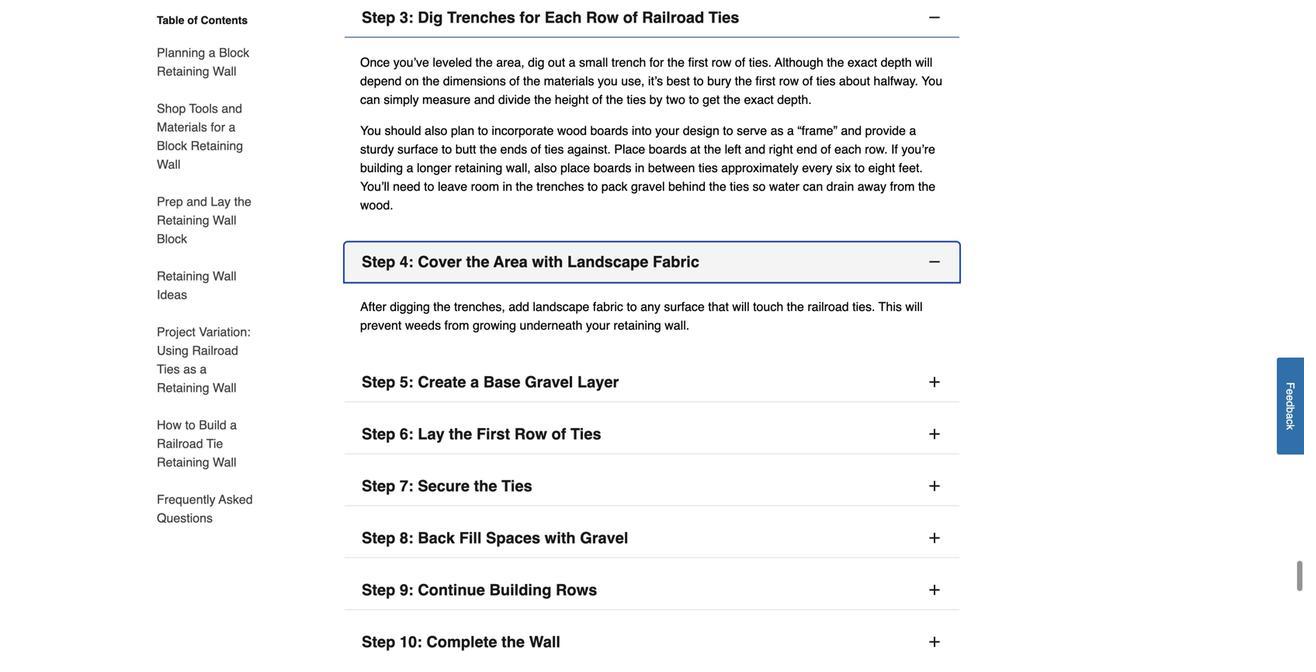 Task type: describe. For each thing, give the bounding box(es) containing it.
retaining inside planning a block retaining wall
[[157, 64, 209, 78]]

trench
[[612, 55, 646, 69]]

your inside after digging the trenches, add landscape fabric to any surface that will touch the railroad ties. this will prevent weeds from growing underneath your retaining wall.
[[586, 318, 610, 333]]

measure
[[423, 92, 471, 107]]

retaining inside you should also plan to incorporate wood boards into your design to serve as a "frame" and provide a sturdy surface to butt the ends of ties against. place boards at the left and right end of each row. if you're building a longer retaining wall, also place boards in between ties approximately every six to eight feet. you'll need to leave room in the trenches to pack gravel behind the ties so water can drain away from the wood.
[[455, 161, 503, 175]]

planning a block retaining wall
[[157, 45, 249, 78]]

any
[[641, 300, 661, 314]]

the down dig
[[523, 74, 541, 88]]

a up right
[[788, 123, 794, 138]]

to down longer
[[424, 179, 435, 194]]

frequently asked questions
[[157, 493, 253, 526]]

the inside prep and lay the retaining wall block
[[234, 195, 252, 209]]

of right 'ends'
[[531, 142, 541, 156]]

each
[[545, 9, 582, 26]]

contents
[[201, 14, 248, 26]]

trenches
[[537, 179, 584, 194]]

a inside shop tools and materials for a block retaining wall
[[229, 120, 236, 134]]

by
[[650, 92, 663, 107]]

digging
[[390, 300, 430, 314]]

design
[[683, 123, 720, 138]]

a up 'need'
[[407, 161, 414, 175]]

3:
[[400, 9, 414, 26]]

layer
[[578, 374, 619, 391]]

retaining inside shop tools and materials for a block retaining wall
[[191, 139, 243, 153]]

d
[[1285, 402, 1297, 408]]

gravel inside button
[[525, 374, 573, 391]]

will right that
[[733, 300, 750, 314]]

fabric
[[593, 300, 624, 314]]

wall inside shop tools and materials for a block retaining wall
[[157, 157, 181, 172]]

step 10: complete the wall button
[[345, 623, 960, 658]]

the up about
[[827, 55, 845, 69]]

wall inside how to build a railroad tie retaining wall
[[213, 456, 237, 470]]

to right best
[[694, 74, 704, 88]]

of right table
[[187, 14, 198, 26]]

ties inside project variation: using railroad ties as a retaining wall
[[157, 362, 180, 377]]

first
[[477, 426, 510, 443]]

if
[[892, 142, 898, 156]]

block inside planning a block retaining wall
[[219, 45, 249, 60]]

0 vertical spatial row
[[586, 9, 619, 26]]

and inside prep and lay the retaining wall block
[[187, 195, 207, 209]]

into
[[632, 123, 652, 138]]

asked
[[219, 493, 253, 507]]

of down you on the left of page
[[592, 92, 603, 107]]

1 horizontal spatial row
[[779, 74, 799, 88]]

step 8: back fill spaces with gravel
[[362, 530, 629, 548]]

and up each
[[841, 123, 862, 138]]

materials
[[544, 74, 595, 88]]

place
[[615, 142, 646, 156]]

ties down use,
[[627, 92, 646, 107]]

ties up bury
[[709, 9, 740, 26]]

wall inside button
[[529, 634, 561, 652]]

shop
[[157, 101, 186, 116]]

step 10: complete the wall
[[362, 634, 561, 652]]

away
[[858, 179, 887, 194]]

the right secure
[[474, 478, 497, 495]]

will inside once you've leveled the area, dig out a small trench for the first row of ties. although the exact depth will depend on the dimensions of the materials you use, it's best to bury the first row of ties about halfway. you can simply measure and divide the height of the ties by two to get the exact depth.
[[916, 55, 933, 69]]

growing
[[473, 318, 516, 333]]

0 vertical spatial in
[[635, 161, 645, 175]]

to right six on the right top
[[855, 161, 865, 175]]

of right "first"
[[552, 426, 566, 443]]

"frame"
[[798, 123, 838, 138]]

step 9: continue building rows button
[[345, 571, 960, 611]]

wall inside prep and lay the retaining wall block
[[213, 213, 237, 228]]

1 vertical spatial exact
[[744, 92, 774, 107]]

complete
[[427, 634, 497, 652]]

plus image for gravel
[[927, 531, 943, 546]]

the up weeds
[[434, 300, 451, 314]]

sturdy
[[360, 142, 394, 156]]

about
[[839, 74, 871, 88]]

touch
[[753, 300, 784, 314]]

dig
[[418, 9, 443, 26]]

step for step 4: cover the area with landscape fabric
[[362, 253, 396, 271]]

retaining inside 'retaining wall ideas'
[[157, 269, 209, 283]]

c
[[1285, 420, 1297, 425]]

landscape
[[568, 253, 649, 271]]

the right behind
[[709, 179, 727, 194]]

to right plan
[[478, 123, 488, 138]]

after
[[360, 300, 387, 314]]

with for spaces
[[545, 530, 576, 548]]

2 vertical spatial boards
[[594, 161, 632, 175]]

1 vertical spatial also
[[534, 161, 557, 175]]

of left the although
[[735, 55, 746, 69]]

every
[[802, 161, 833, 175]]

variation:
[[199, 325, 251, 339]]

step for step 10: complete the wall
[[362, 634, 396, 652]]

the down wall,
[[516, 179, 533, 194]]

although
[[775, 55, 824, 69]]

for inside once you've leveled the area, dig out a small trench for the first row of ties. although the exact depth will depend on the dimensions of the materials you use, it's best to bury the first row of ties about halfway. you can simply measure and divide the height of the ties by two to get the exact depth.
[[650, 55, 664, 69]]

place
[[561, 161, 590, 175]]

0 vertical spatial first
[[688, 55, 708, 69]]

get
[[703, 92, 720, 107]]

divide
[[498, 92, 531, 107]]

a up you're
[[910, 123, 917, 138]]

this
[[879, 300, 902, 314]]

1 vertical spatial first
[[756, 74, 776, 88]]

to inside after digging the trenches, add landscape fabric to any surface that will touch the railroad ties. this will prevent weeds from growing underneath your retaining wall.
[[627, 300, 637, 314]]

step for step 3: dig trenches for each row of railroad ties
[[362, 9, 396, 26]]

to left pack
[[588, 179, 598, 194]]

the inside button
[[502, 634, 525, 652]]

wall inside 'retaining wall ideas'
[[213, 269, 237, 283]]

the right "at"
[[704, 142, 722, 156]]

to left butt
[[442, 142, 452, 156]]

a inside once you've leveled the area, dig out a small trench for the first row of ties. although the exact depth will depend on the dimensions of the materials you use, it's best to bury the first row of ties about halfway. you can simply measure and divide the height of the ties by two to get the exact depth.
[[569, 55, 576, 69]]

ties down "at"
[[699, 161, 718, 175]]

out
[[548, 55, 566, 69]]

water
[[770, 179, 800, 194]]

you'll
[[360, 179, 390, 194]]

against.
[[568, 142, 611, 156]]

the down feet.
[[919, 179, 936, 194]]

can inside you should also plan to incorporate wood boards into your design to serve as a "frame" and provide a sturdy surface to butt the ends of ties against. place boards at the left and right end of each row. if you're building a longer retaining wall, also place boards in between ties approximately every six to eight feet. you'll need to leave room in the trenches to pack gravel behind the ties so water can drain away from the wood.
[[803, 179, 823, 194]]

the right on
[[423, 74, 440, 88]]

step 4: cover the area with landscape fabric button
[[345, 243, 960, 282]]

project variation: using railroad ties as a retaining wall link
[[157, 314, 255, 407]]

f
[[1285, 383, 1297, 389]]

surface inside after digging the trenches, add landscape fabric to any surface that will touch the railroad ties. this will prevent weeds from growing underneath your retaining wall.
[[664, 300, 705, 314]]

cover
[[418, 253, 462, 271]]

each
[[835, 142, 862, 156]]

to up left
[[723, 123, 734, 138]]

pack
[[602, 179, 628, 194]]

ties left about
[[817, 74, 836, 88]]

retaining wall ideas
[[157, 269, 237, 302]]

how to build a railroad tie retaining wall
[[157, 418, 237, 470]]

your inside you should also plan to incorporate wood boards into your design to serve as a "frame" and provide a sturdy surface to butt the ends of ties against. place boards at the left and right end of each row. if you're building a longer retaining wall, also place boards in between ties approximately every six to eight feet. you'll need to leave room in the trenches to pack gravel behind the ties so water can drain away from the wood.
[[656, 123, 680, 138]]

retaining inside prep and lay the retaining wall block
[[157, 213, 209, 228]]

and down serve
[[745, 142, 766, 156]]

that
[[709, 300, 729, 314]]

once
[[360, 55, 390, 69]]

left
[[725, 142, 742, 156]]

step for step 9: continue building rows
[[362, 582, 396, 600]]

prep and lay the retaining wall block link
[[157, 183, 255, 258]]

the down you on the left of page
[[606, 92, 624, 107]]

behind
[[669, 179, 706, 194]]

two
[[666, 92, 686, 107]]

lay for and
[[211, 195, 231, 209]]

for for and
[[211, 120, 225, 134]]

dimensions
[[443, 74, 506, 88]]

eight
[[869, 161, 896, 175]]

block for prep and lay the retaining wall block
[[157, 232, 187, 246]]

a inside how to build a railroad tie retaining wall
[[230, 418, 237, 433]]

railroad
[[808, 300, 849, 314]]

gravel
[[631, 179, 665, 194]]

1 vertical spatial in
[[503, 179, 513, 194]]

fabric
[[653, 253, 700, 271]]

step 3: dig trenches for each row of railroad ties button
[[345, 0, 960, 38]]

ties up spaces
[[502, 478, 533, 495]]

wood
[[557, 123, 587, 138]]

railroad inside button
[[642, 9, 705, 26]]

of right the end
[[821, 142, 831, 156]]

the right bury
[[735, 74, 752, 88]]

step 7: secure the ties
[[362, 478, 533, 495]]

landscape
[[533, 300, 590, 314]]

you've
[[394, 55, 429, 69]]

best
[[667, 74, 690, 88]]

plan
[[451, 123, 475, 138]]

building
[[360, 161, 403, 175]]

step 4: cover the area with landscape fabric
[[362, 253, 700, 271]]

minus image for step 3: dig trenches for each row of railroad ties
[[927, 10, 943, 25]]

halfway.
[[874, 74, 919, 88]]

step 8: back fill spaces with gravel button
[[345, 519, 960, 559]]

create
[[418, 374, 466, 391]]

of up "divide"
[[510, 74, 520, 88]]

the left "first"
[[449, 426, 472, 443]]



Task type: vqa. For each thing, say whether or not it's contained in the screenshot.
flush
no



Task type: locate. For each thing, give the bounding box(es) containing it.
0 horizontal spatial exact
[[744, 92, 774, 107]]

1 horizontal spatial exact
[[848, 55, 878, 69]]

0 horizontal spatial gravel
[[525, 374, 573, 391]]

retaining inside how to build a railroad tie retaining wall
[[157, 456, 209, 470]]

1 vertical spatial row
[[515, 426, 547, 443]]

retaining inside project variation: using railroad ties as a retaining wall
[[157, 381, 209, 395]]

retaining
[[157, 64, 209, 78], [191, 139, 243, 153], [157, 213, 209, 228], [157, 269, 209, 283], [157, 381, 209, 395], [157, 456, 209, 470]]

the inside "button"
[[466, 253, 490, 271]]

of
[[623, 9, 638, 26], [187, 14, 198, 26], [735, 55, 746, 69], [510, 74, 520, 88], [803, 74, 813, 88], [592, 92, 603, 107], [531, 142, 541, 156], [821, 142, 831, 156], [552, 426, 566, 443]]

0 horizontal spatial from
[[445, 318, 469, 333]]

2 plus image from the top
[[927, 583, 943, 598]]

on
[[405, 74, 419, 88]]

wall
[[213, 64, 237, 78], [157, 157, 181, 172], [213, 213, 237, 228], [213, 269, 237, 283], [213, 381, 237, 395], [213, 456, 237, 470], [529, 634, 561, 652]]

retaining down any
[[614, 318, 662, 333]]

area,
[[496, 55, 525, 69]]

from inside you should also plan to incorporate wood boards into your design to serve as a "frame" and provide a sturdy surface to butt the ends of ties against. place boards at the left and right end of each row. if you're building a longer retaining wall, also place boards in between ties approximately every six to eight feet. you'll need to leave room in the trenches to pack gravel behind the ties so water can drain away from the wood.
[[890, 179, 915, 194]]

5 step from the top
[[362, 478, 396, 495]]

plus image inside step 8: back fill spaces with gravel button
[[927, 531, 943, 546]]

ties. inside after digging the trenches, add landscape fabric to any surface that will touch the railroad ties. this will prevent weeds from growing underneath your retaining wall.
[[853, 300, 876, 314]]

the right touch
[[787, 300, 805, 314]]

1 vertical spatial minus image
[[927, 254, 943, 270]]

lay inside button
[[418, 426, 445, 443]]

provide
[[866, 123, 906, 138]]

0 vertical spatial can
[[360, 92, 380, 107]]

between
[[648, 161, 695, 175]]

row.
[[865, 142, 888, 156]]

e up b
[[1285, 396, 1297, 402]]

ties left so
[[730, 179, 750, 194]]

from down trenches,
[[445, 318, 469, 333]]

room
[[471, 179, 499, 194]]

you up sturdy
[[360, 123, 381, 138]]

a left base
[[471, 374, 479, 391]]

0 horizontal spatial your
[[586, 318, 610, 333]]

row up bury
[[712, 55, 732, 69]]

also
[[425, 123, 448, 138], [534, 161, 557, 175]]

step inside button
[[362, 530, 396, 548]]

0 horizontal spatial can
[[360, 92, 380, 107]]

a inside button
[[1285, 414, 1297, 420]]

plus image inside step 6: lay the first row of ties button
[[927, 427, 943, 442]]

wall up build at bottom
[[213, 381, 237, 395]]

table of contents
[[157, 14, 248, 26]]

1 horizontal spatial in
[[635, 161, 645, 175]]

0 vertical spatial with
[[532, 253, 563, 271]]

the up best
[[668, 55, 685, 69]]

0 horizontal spatial surface
[[398, 142, 438, 156]]

leave
[[438, 179, 468, 194]]

e up d
[[1285, 389, 1297, 396]]

wall down building
[[529, 634, 561, 652]]

0 vertical spatial as
[[771, 123, 784, 138]]

you inside once you've leveled the area, dig out a small trench for the first row of ties. although the exact depth will depend on the dimensions of the materials you use, it's best to bury the first row of ties about halfway. you can simply measure and divide the height of the ties by two to get the exact depth.
[[922, 74, 943, 88]]

0 vertical spatial boards
[[591, 123, 629, 138]]

step 6: lay the first row of ties button
[[345, 415, 960, 455]]

1 vertical spatial your
[[586, 318, 610, 333]]

plus image for step 5: create a base gravel layer
[[927, 375, 943, 390]]

step left 8:
[[362, 530, 396, 548]]

block inside shop tools and materials for a block retaining wall
[[157, 139, 187, 153]]

1 vertical spatial with
[[545, 530, 576, 548]]

the right get
[[724, 92, 741, 107]]

gravel inside button
[[580, 530, 629, 548]]

1 e from the top
[[1285, 389, 1297, 396]]

your right the into
[[656, 123, 680, 138]]

0 vertical spatial lay
[[211, 195, 231, 209]]

wall up variation: on the left of page
[[213, 269, 237, 283]]

plus image inside step 10: complete the wall button
[[927, 635, 943, 650]]

block down contents
[[219, 45, 249, 60]]

1 vertical spatial for
[[650, 55, 664, 69]]

you right halfway. at the right top of the page
[[922, 74, 943, 88]]

block for shop tools and materials for a block retaining wall
[[157, 139, 187, 153]]

planning a block retaining wall link
[[157, 34, 255, 90]]

for inside button
[[520, 9, 541, 26]]

butt
[[456, 142, 476, 156]]

retaining down planning in the left of the page
[[157, 64, 209, 78]]

dig
[[528, 55, 545, 69]]

0 horizontal spatial retaining
[[455, 161, 503, 175]]

step inside "button"
[[362, 253, 396, 271]]

to right how on the bottom
[[185, 418, 196, 433]]

will right depth
[[916, 55, 933, 69]]

1 vertical spatial plus image
[[927, 479, 943, 494]]

1 horizontal spatial your
[[656, 123, 680, 138]]

step
[[362, 9, 396, 26], [362, 253, 396, 271], [362, 374, 396, 391], [362, 426, 396, 443], [362, 478, 396, 495], [362, 530, 396, 548], [362, 582, 396, 600], [362, 634, 396, 652]]

so
[[753, 179, 766, 194]]

small
[[579, 55, 608, 69]]

a up k
[[1285, 414, 1297, 420]]

0 horizontal spatial also
[[425, 123, 448, 138]]

and right tools
[[222, 101, 242, 116]]

the right prep
[[234, 195, 252, 209]]

surface inside you should also plan to incorporate wood boards into your design to serve as a "frame" and provide a sturdy surface to butt the ends of ties against. place boards at the left and right end of each row. if you're building a longer retaining wall, also place boards in between ties approximately every six to eight feet. you'll need to leave room in the trenches to pack gravel behind the ties so water can drain away from the wood.
[[398, 142, 438, 156]]

1 horizontal spatial ties.
[[853, 300, 876, 314]]

0 vertical spatial gravel
[[525, 374, 573, 391]]

6 step from the top
[[362, 530, 396, 548]]

a right planning in the left of the page
[[209, 45, 216, 60]]

row
[[586, 9, 619, 26], [515, 426, 547, 443]]

1 plus image from the top
[[927, 427, 943, 442]]

for up it's
[[650, 55, 664, 69]]

table of contents element
[[138, 12, 255, 528]]

retaining up room
[[455, 161, 503, 175]]

0 vertical spatial for
[[520, 9, 541, 26]]

for inside shop tools and materials for a block retaining wall
[[211, 120, 225, 134]]

9:
[[400, 582, 414, 600]]

first down the although
[[756, 74, 776, 88]]

1 vertical spatial railroad
[[192, 344, 238, 358]]

2 vertical spatial plus image
[[927, 531, 943, 546]]

step for step 6: lay the first row of ties
[[362, 426, 396, 443]]

1 horizontal spatial also
[[534, 161, 557, 175]]

railroad up trench
[[642, 9, 705, 26]]

and inside once you've leveled the area, dig out a small trench for the first row of ties. although the exact depth will depend on the dimensions of the materials you use, it's best to bury the first row of ties about halfway. you can simply measure and divide the height of the ties by two to get the exact depth.
[[474, 92, 495, 107]]

area
[[494, 253, 528, 271]]

frequently
[[157, 493, 216, 507]]

step for step 8: back fill spaces with gravel
[[362, 530, 396, 548]]

row right "first"
[[515, 426, 547, 443]]

wall inside planning a block retaining wall
[[213, 64, 237, 78]]

10:
[[400, 634, 422, 652]]

8 step from the top
[[362, 634, 396, 652]]

wall.
[[665, 318, 690, 333]]

surface down should
[[398, 142, 438, 156]]

exact up about
[[848, 55, 878, 69]]

shop tools and materials for a block retaining wall
[[157, 101, 243, 172]]

0 horizontal spatial you
[[360, 123, 381, 138]]

0 vertical spatial minus image
[[927, 10, 943, 25]]

7:
[[400, 478, 414, 495]]

1 vertical spatial row
[[779, 74, 799, 88]]

ties
[[817, 74, 836, 88], [627, 92, 646, 107], [545, 142, 564, 156], [699, 161, 718, 175], [730, 179, 750, 194]]

step left '6:'
[[362, 426, 396, 443]]

2 horizontal spatial for
[[650, 55, 664, 69]]

to inside how to build a railroad tie retaining wall
[[185, 418, 196, 433]]

you inside you should also plan to incorporate wood boards into your design to serve as a "frame" and provide a sturdy surface to butt the ends of ties against. place boards at the left and right end of each row. if you're building a longer retaining wall, also place boards in between ties approximately every six to eight feet. you'll need to leave room in the trenches to pack gravel behind the ties so water can drain away from the wood.
[[360, 123, 381, 138]]

2 plus image from the top
[[927, 479, 943, 494]]

step left 3:
[[362, 9, 396, 26]]

1 vertical spatial plus image
[[927, 583, 943, 598]]

2 vertical spatial for
[[211, 120, 225, 134]]

plus image
[[927, 427, 943, 442], [927, 479, 943, 494], [927, 531, 943, 546]]

ties down using at the left
[[157, 362, 180, 377]]

simply
[[384, 92, 419, 107]]

as inside project variation: using railroad ties as a retaining wall
[[183, 362, 196, 377]]

2 vertical spatial plus image
[[927, 635, 943, 650]]

1 vertical spatial gravel
[[580, 530, 629, 548]]

wall down tie
[[213, 456, 237, 470]]

block
[[219, 45, 249, 60], [157, 139, 187, 153], [157, 232, 187, 246]]

and inside shop tools and materials for a block retaining wall
[[222, 101, 242, 116]]

also up trenches
[[534, 161, 557, 175]]

minus image inside step 4: cover the area with landscape fabric "button"
[[927, 254, 943, 270]]

1 step from the top
[[362, 9, 396, 26]]

height
[[555, 92, 589, 107]]

using
[[157, 344, 189, 358]]

minus image for step 4: cover the area with landscape fabric
[[927, 254, 943, 270]]

ties down wood
[[545, 142, 564, 156]]

right
[[769, 142, 793, 156]]

1 horizontal spatial as
[[771, 123, 784, 138]]

1 horizontal spatial row
[[586, 9, 619, 26]]

a inside planning a block retaining wall
[[209, 45, 216, 60]]

prep and lay the retaining wall block
[[157, 195, 252, 246]]

of up trench
[[623, 9, 638, 26]]

for for dig
[[520, 9, 541, 26]]

1 vertical spatial block
[[157, 139, 187, 153]]

table
[[157, 14, 184, 26]]

minus image inside step 3: dig trenches for each row of railroad ties button
[[927, 10, 943, 25]]

1 vertical spatial boards
[[649, 142, 687, 156]]

plus image for step 9: continue building rows
[[927, 583, 943, 598]]

1 vertical spatial as
[[183, 362, 196, 377]]

0 vertical spatial ties.
[[749, 55, 772, 69]]

retaining inside after digging the trenches, add landscape fabric to any surface that will touch the railroad ties. this will prevent weeds from growing underneath your retaining wall.
[[614, 318, 662, 333]]

plus image inside step 5: create a base gravel layer button
[[927, 375, 943, 390]]

plus image for of
[[927, 427, 943, 442]]

7 step from the top
[[362, 582, 396, 600]]

surface up wall.
[[664, 300, 705, 314]]

retaining down using at the left
[[157, 381, 209, 395]]

a right "out"
[[569, 55, 576, 69]]

1 vertical spatial lay
[[418, 426, 445, 443]]

0 horizontal spatial ties.
[[749, 55, 772, 69]]

1 horizontal spatial you
[[922, 74, 943, 88]]

planning
[[157, 45, 205, 60]]

1 horizontal spatial for
[[520, 9, 541, 26]]

exact
[[848, 55, 878, 69], [744, 92, 774, 107]]

can inside once you've leveled the area, dig out a small trench for the first row of ties. although the exact depth will depend on the dimensions of the materials you use, it's best to bury the first row of ties about halfway. you can simply measure and divide the height of the ties by two to get the exact depth.
[[360, 92, 380, 107]]

you
[[922, 74, 943, 88], [360, 123, 381, 138]]

0 horizontal spatial as
[[183, 362, 196, 377]]

step left 10:
[[362, 634, 396, 652]]

six
[[836, 161, 851, 175]]

ties. inside once you've leveled the area, dig out a small trench for the first row of ties. although the exact depth will depend on the dimensions of the materials you use, it's best to bury the first row of ties about halfway. you can simply measure and divide the height of the ties by two to get the exact depth.
[[749, 55, 772, 69]]

ties. left the although
[[749, 55, 772, 69]]

boards up the against. at left
[[591, 123, 629, 138]]

plus image inside step 7: secure the ties button
[[927, 479, 943, 494]]

in down wall,
[[503, 179, 513, 194]]

step for step 5: create a base gravel layer
[[362, 374, 396, 391]]

step left 5:
[[362, 374, 396, 391]]

the left area
[[466, 253, 490, 271]]

plus image
[[927, 375, 943, 390], [927, 583, 943, 598], [927, 635, 943, 650]]

1 horizontal spatial can
[[803, 179, 823, 194]]

1 horizontal spatial surface
[[664, 300, 705, 314]]

depth
[[881, 55, 912, 69]]

project variation: using railroad ties as a retaining wall
[[157, 325, 251, 395]]

1 vertical spatial can
[[803, 179, 823, 194]]

0 vertical spatial block
[[219, 45, 249, 60]]

ties. left "this"
[[853, 300, 876, 314]]

in up the gravel
[[635, 161, 645, 175]]

build
[[199, 418, 227, 433]]

the up dimensions
[[476, 55, 493, 69]]

0 vertical spatial from
[[890, 179, 915, 194]]

0 vertical spatial you
[[922, 74, 943, 88]]

use,
[[621, 74, 645, 88]]

first up best
[[688, 55, 708, 69]]

tools
[[189, 101, 218, 116]]

1 vertical spatial from
[[445, 318, 469, 333]]

trenches,
[[454, 300, 505, 314]]

how to build a railroad tie retaining wall link
[[157, 407, 255, 482]]

0 vertical spatial exact
[[848, 55, 878, 69]]

retaining up ideas
[[157, 269, 209, 283]]

ties. for although
[[749, 55, 772, 69]]

for
[[520, 9, 541, 26], [650, 55, 664, 69], [211, 120, 225, 134]]

0 horizontal spatial row
[[712, 55, 732, 69]]

lay inside prep and lay the retaining wall block
[[211, 195, 231, 209]]

wall,
[[506, 161, 531, 175]]

with inside button
[[545, 530, 576, 548]]

a down variation: on the left of page
[[200, 362, 207, 377]]

wall up prep
[[157, 157, 181, 172]]

0 horizontal spatial lay
[[211, 195, 231, 209]]

1 horizontal spatial first
[[756, 74, 776, 88]]

1 vertical spatial ties.
[[853, 300, 876, 314]]

as inside you should also plan to incorporate wood boards into your design to serve as a "frame" and provide a sturdy surface to butt the ends of ties against. place boards at the left and right end of each row. if you're building a longer retaining wall, also place boards in between ties approximately every six to eight feet. you'll need to leave room in the trenches to pack gravel behind the ties so water can drain away from the wood.
[[771, 123, 784, 138]]

ideas
[[157, 288, 187, 302]]

as down using at the left
[[183, 362, 196, 377]]

ties. for this
[[853, 300, 876, 314]]

the right complete
[[502, 634, 525, 652]]

8:
[[400, 530, 414, 548]]

1 horizontal spatial gravel
[[580, 530, 629, 548]]

3 plus image from the top
[[927, 635, 943, 650]]

0 horizontal spatial first
[[688, 55, 708, 69]]

0 horizontal spatial in
[[503, 179, 513, 194]]

a right build at bottom
[[230, 418, 237, 433]]

1 minus image from the top
[[927, 10, 943, 25]]

0 horizontal spatial for
[[211, 120, 225, 134]]

rows
[[556, 582, 597, 600]]

0 vertical spatial row
[[712, 55, 732, 69]]

spaces
[[486, 530, 541, 548]]

a
[[209, 45, 216, 60], [569, 55, 576, 69], [229, 120, 236, 134], [788, 123, 794, 138], [910, 123, 917, 138], [407, 161, 414, 175], [200, 362, 207, 377], [471, 374, 479, 391], [1285, 414, 1297, 420], [230, 418, 237, 433]]

you
[[598, 74, 618, 88]]

2 minus image from the top
[[927, 254, 943, 270]]

step left 4:
[[362, 253, 396, 271]]

0 vertical spatial retaining
[[455, 161, 503, 175]]

row up 'depth.'
[[779, 74, 799, 88]]

1 plus image from the top
[[927, 375, 943, 390]]

2 vertical spatial block
[[157, 232, 187, 246]]

0 vertical spatial your
[[656, 123, 680, 138]]

the
[[476, 55, 493, 69], [668, 55, 685, 69], [827, 55, 845, 69], [423, 74, 440, 88], [523, 74, 541, 88], [735, 74, 752, 88], [534, 92, 552, 107], [606, 92, 624, 107], [724, 92, 741, 107], [480, 142, 497, 156], [704, 142, 722, 156], [516, 179, 533, 194], [709, 179, 727, 194], [919, 179, 936, 194], [234, 195, 252, 209], [466, 253, 490, 271], [434, 300, 451, 314], [787, 300, 805, 314], [449, 426, 472, 443], [474, 478, 497, 495], [502, 634, 525, 652]]

plus image for step 10: complete the wall
[[927, 635, 943, 650]]

a right materials
[[229, 120, 236, 134]]

you're
[[902, 142, 936, 156]]

step for step 7: secure the ties
[[362, 478, 396, 495]]

block down materials
[[157, 139, 187, 153]]

a inside button
[[471, 374, 479, 391]]

e
[[1285, 389, 1297, 396], [1285, 396, 1297, 402]]

f e e d b a c k button
[[1278, 358, 1305, 455]]

the right butt
[[480, 142, 497, 156]]

0 vertical spatial also
[[425, 123, 448, 138]]

from
[[890, 179, 915, 194], [445, 318, 469, 333]]

retaining wall ideas link
[[157, 258, 255, 314]]

1 vertical spatial surface
[[664, 300, 705, 314]]

2 vertical spatial railroad
[[157, 437, 203, 451]]

should
[[385, 123, 421, 138]]

railroad down variation: on the left of page
[[192, 344, 238, 358]]

the right "divide"
[[534, 92, 552, 107]]

of down the although
[[803, 74, 813, 88]]

plus image inside step 9: continue building rows button
[[927, 583, 943, 598]]

3 plus image from the top
[[927, 531, 943, 546]]

fill
[[459, 530, 482, 548]]

row right each
[[586, 9, 619, 26]]

f e e d b a c k
[[1285, 383, 1297, 431]]

as up right
[[771, 123, 784, 138]]

2 step from the top
[[362, 253, 396, 271]]

end
[[797, 142, 818, 156]]

1 vertical spatial you
[[360, 123, 381, 138]]

0 vertical spatial plus image
[[927, 427, 943, 442]]

wood.
[[360, 198, 394, 212]]

retaining
[[455, 161, 503, 175], [614, 318, 662, 333]]

step inside button
[[362, 634, 396, 652]]

railroad
[[642, 9, 705, 26], [192, 344, 238, 358], [157, 437, 203, 451]]

serve
[[737, 123, 767, 138]]

can down every
[[803, 179, 823, 194]]

to left get
[[689, 92, 700, 107]]

prevent
[[360, 318, 402, 333]]

add
[[509, 300, 530, 314]]

1 horizontal spatial lay
[[418, 426, 445, 443]]

2 e from the top
[[1285, 396, 1297, 402]]

will right "this"
[[906, 300, 923, 314]]

0 horizontal spatial row
[[515, 426, 547, 443]]

ties down layer
[[571, 426, 602, 443]]

0 vertical spatial plus image
[[927, 375, 943, 390]]

0 vertical spatial surface
[[398, 142, 438, 156]]

wall inside project variation: using railroad ties as a retaining wall
[[213, 381, 237, 395]]

a inside project variation: using railroad ties as a retaining wall
[[200, 362, 207, 377]]

block inside prep and lay the retaining wall block
[[157, 232, 187, 246]]

4 step from the top
[[362, 426, 396, 443]]

and right prep
[[187, 195, 207, 209]]

with for area
[[532, 253, 563, 271]]

lay for 6:
[[418, 426, 445, 443]]

1 horizontal spatial retaining
[[614, 318, 662, 333]]

1 horizontal spatial from
[[890, 179, 915, 194]]

step left 9:
[[362, 582, 396, 600]]

0 vertical spatial railroad
[[642, 9, 705, 26]]

boards up pack
[[594, 161, 632, 175]]

3 step from the top
[[362, 374, 396, 391]]

railroad inside project variation: using railroad ties as a retaining wall
[[192, 344, 238, 358]]

ties
[[709, 9, 740, 26], [157, 362, 180, 377], [571, 426, 602, 443], [502, 478, 533, 495]]

minus image
[[927, 10, 943, 25], [927, 254, 943, 270]]

wall up tools
[[213, 64, 237, 78]]

incorporate
[[492, 123, 554, 138]]

1 vertical spatial retaining
[[614, 318, 662, 333]]

underneath
[[520, 318, 583, 333]]

from inside after digging the trenches, add landscape fabric to any surface that will touch the railroad ties. this will prevent weeds from growing underneath your retaining wall.
[[445, 318, 469, 333]]

with inside "button"
[[532, 253, 563, 271]]

questions
[[157, 511, 213, 526]]

railroad inside how to build a railroad tie retaining wall
[[157, 437, 203, 451]]



